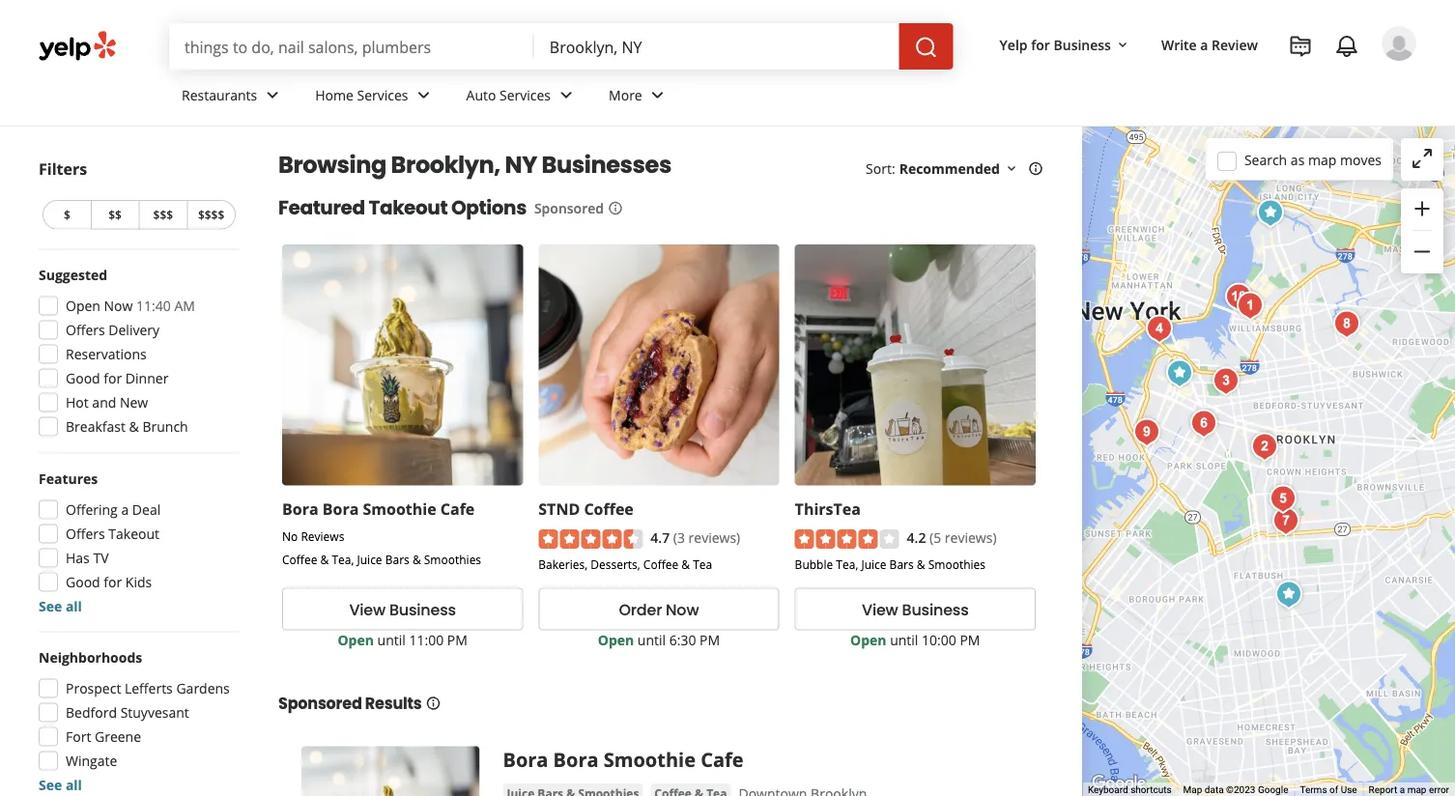 Task type: vqa. For each thing, say whether or not it's contained in the screenshot.
leftmost View Business link
yes



Task type: describe. For each thing, give the bounding box(es) containing it.
fort
[[66, 728, 91, 746]]

google
[[1259, 785, 1289, 796]]

plumbers
[[512, 271, 574, 290]]

user actions element
[[985, 24, 1444, 143]]

browsing brooklyn, ny businesses
[[278, 149, 672, 181]]

restaurants
[[182, 86, 257, 104]]

a for report
[[1401, 785, 1406, 796]]

business categories element
[[166, 70, 1417, 319]]

keyboard
[[1088, 785, 1129, 796]]

zoom out image
[[1412, 240, 1435, 263]]

auto services
[[467, 86, 551, 104]]

takeout for offers
[[109, 525, 160, 543]]

has tv
[[66, 549, 109, 568]]

group containing features
[[33, 469, 240, 616]]

16 info v2 image for featured takeout options
[[608, 200, 624, 216]]

map region
[[887, 59, 1456, 797]]

view business link for thirstea
[[795, 588, 1036, 631]]

electricians link
[[312, 184, 461, 222]]

browsing
[[278, 149, 387, 181]]

now for open
[[104, 297, 133, 315]]

until for bora bora smoothie cafe
[[378, 632, 406, 650]]

greene
[[95, 728, 141, 746]]

stnd coffee link
[[539, 498, 634, 519]]

keyboard shortcuts
[[1088, 785, 1172, 796]]

16 chevron down v2 image
[[1116, 37, 1131, 53]]

search
[[1245, 151, 1288, 169]]

write a review link
[[1154, 27, 1267, 62]]

results
[[365, 693, 422, 715]]

home cleaners link
[[312, 222, 461, 261]]

barboncino pizza & bar image
[[1246, 428, 1285, 466]]

cafe for bora bora smoothie cafe
[[701, 747, 744, 774]]

4.7 (3 reviews)
[[651, 529, 741, 547]]

open for stnd coffee
[[598, 632, 634, 650]]

good for kids
[[66, 573, 152, 592]]

search as map moves
[[1245, 151, 1383, 169]]

order now link
[[539, 588, 780, 631]]

plumbers link
[[469, 261, 601, 300]]

breakfast & brunch
[[66, 418, 188, 436]]

see for good for kids
[[39, 597, 62, 616]]

no
[[282, 528, 298, 544]]

map for moves
[[1309, 151, 1337, 169]]

and
[[92, 393, 116, 412]]

24 moving v2 image
[[477, 230, 500, 253]]

keyboard shortcuts button
[[1088, 784, 1172, 797]]

business for thirstea
[[903, 599, 969, 621]]

0 horizontal spatial 16 info v2 image
[[426, 696, 441, 712]]

businesses
[[542, 149, 672, 181]]

open now 11:40 am
[[66, 297, 195, 315]]

home for home services
[[315, 86, 354, 104]]

lefferts
[[125, 680, 173, 698]]

landscaping link
[[469, 145, 601, 184]]

reviews
[[301, 528, 345, 544]]

deal
[[132, 501, 161, 519]]

home cleaners
[[354, 233, 454, 251]]

new
[[120, 393, 148, 412]]

view for bora bora smoothie cafe
[[349, 599, 386, 621]]

see all button for good for kids
[[39, 597, 82, 616]]

contractors
[[354, 155, 431, 174]]

24 home cleaning v2 image
[[319, 230, 342, 253]]

report a map error link
[[1370, 785, 1450, 796]]

home services link
[[300, 70, 451, 126]]

aska image
[[1220, 278, 1259, 317]]

1 horizontal spatial smoothies
[[929, 557, 986, 573]]

prospect lefferts gardens
[[66, 680, 230, 698]]

Find text field
[[185, 36, 519, 57]]

sort:
[[866, 159, 896, 177]]

$$$
[[153, 207, 173, 223]]

see all button for wingate
[[39, 776, 82, 795]]

until for thirstea
[[891, 632, 919, 650]]

locksmiths
[[512, 194, 585, 212]]

open for bora bora smoothie cafe
[[338, 632, 374, 650]]

& down reviews
[[321, 552, 329, 568]]

cafe for bora bora smoothie cafe no reviews coffee & tea, juice bars & smoothies
[[441, 498, 475, 519]]

$$$$
[[198, 207, 225, 223]]

zoom in image
[[1412, 197, 1435, 220]]

all for good for kids
[[66, 597, 82, 616]]

pm for stnd coffee
[[700, 632, 720, 650]]

offers for offers delivery
[[66, 321, 105, 339]]

as
[[1291, 151, 1305, 169]]

bars inside 'bora bora smoothie cafe no reviews coffee & tea, juice bars & smoothies'
[[385, 552, 410, 568]]

bora bora smoothie cafe image
[[1161, 354, 1200, 393]]

view for thirstea
[[862, 599, 899, 621]]

16 info v2 image for browsing brooklyn, ny businesses
[[1029, 161, 1044, 176]]

see all for good for kids
[[39, 597, 82, 616]]

24 plumbers v2 image
[[477, 269, 500, 292]]

has
[[66, 549, 90, 568]]

offering
[[66, 501, 118, 519]]

sponsored results
[[278, 693, 422, 715]]

dinner
[[126, 369, 169, 388]]

group containing neighborhoods
[[33, 648, 240, 795]]

open for thirstea
[[851, 632, 887, 650]]

for for dinner
[[104, 369, 122, 388]]

terms
[[1301, 785, 1328, 796]]

smoothies inside 'bora bora smoothie cafe no reviews coffee & tea, juice bars & smoothies'
[[424, 552, 482, 568]]

& down the 4.2
[[917, 557, 926, 573]]

juice inside 'bora bora smoothie cafe no reviews coffee & tea, juice bars & smoothies'
[[357, 552, 382, 568]]

evelina image
[[1208, 362, 1246, 401]]

locksmiths link
[[469, 184, 601, 222]]

24 landscaping v2 image
[[477, 153, 500, 176]]

24 chevron down v2 image for restaurants
[[261, 84, 284, 107]]

good for good for dinner
[[66, 369, 100, 388]]

24 chevron down v2 image for more
[[646, 84, 670, 107]]

error
[[1430, 785, 1450, 796]]

& left the tea
[[682, 557, 690, 573]]

4.7 star rating image
[[539, 530, 643, 549]]

4.2
[[907, 529, 927, 547]]

order
[[619, 599, 662, 621]]

breakfast
[[66, 418, 126, 436]]

home services
[[315, 86, 409, 104]]

business inside button
[[1054, 35, 1112, 54]]

neighborhoods
[[39, 649, 142, 667]]

a for write
[[1201, 35, 1209, 54]]

open until 6:30 pm
[[598, 632, 720, 650]]

brooklyn,
[[391, 149, 501, 181]]

starbucks image
[[1270, 576, 1309, 614]]

yelp for business
[[1000, 35, 1112, 54]]

map for error
[[1408, 785, 1427, 796]]

auto
[[467, 86, 496, 104]]

24 heating cooling v2 image
[[319, 269, 342, 292]]

6:30
[[670, 632, 697, 650]]

for for business
[[1032, 35, 1051, 54]]

1 horizontal spatial juice
[[862, 557, 887, 573]]

view business for thirstea
[[862, 599, 969, 621]]

pm for thirstea
[[960, 632, 981, 650]]

the river café image
[[1141, 310, 1179, 349]]

bogota latin bistro image
[[1185, 405, 1224, 443]]

google image
[[1088, 772, 1151, 797]]

takeout for featured
[[369, 194, 448, 221]]

reservations
[[66, 345, 147, 364]]

tea
[[693, 557, 713, 573]]

write
[[1162, 35, 1198, 54]]

delivery
[[109, 321, 160, 339]]

map data ©2023 google
[[1184, 785, 1289, 796]]

smoothie for bora bora smoothie cafe no reviews coffee & tea, juice bars & smoothies
[[363, 498, 437, 519]]

bakeries, desserts, coffee & tea
[[539, 557, 713, 573]]

bubble tea, juice bars & smoothies
[[795, 557, 986, 573]]

business for bora bora smoothie cafe
[[390, 599, 456, 621]]



Task type: locate. For each thing, give the bounding box(es) containing it.
1 until from the left
[[378, 632, 406, 650]]

view down the bubble tea, juice bars & smoothies
[[862, 599, 899, 621]]

stnd
[[539, 498, 580, 519]]

1 horizontal spatial view
[[862, 599, 899, 621]]

& down new
[[129, 418, 139, 436]]

reviews) for view business
[[945, 529, 997, 547]]

good for dinner
[[66, 369, 169, 388]]

1 horizontal spatial takeout
[[369, 194, 448, 221]]

services for auto services
[[500, 86, 551, 104]]

0 horizontal spatial home
[[315, 86, 354, 104]]

menu
[[300, 126, 613, 319]]

0 vertical spatial home
[[315, 86, 354, 104]]

$$$$ button
[[187, 200, 236, 230]]

business up the 10:00
[[903, 599, 969, 621]]

0 vertical spatial sponsored
[[535, 199, 604, 217]]

Near text field
[[550, 36, 884, 57]]

recommended button
[[900, 159, 1020, 177]]

view
[[349, 599, 386, 621], [862, 599, 899, 621]]

open until 11:00 pm
[[338, 632, 468, 650]]

home inside home services link
[[315, 86, 354, 104]]

1 horizontal spatial a
[[1201, 35, 1209, 54]]

now up '6:30'
[[666, 599, 699, 621]]

1 vertical spatial all
[[66, 776, 82, 795]]

$$ button
[[91, 200, 139, 230]]

0 horizontal spatial view business
[[349, 599, 456, 621]]

auto services link
[[451, 70, 594, 126]]

bars down the 4.2
[[890, 557, 914, 573]]

2 horizontal spatial until
[[891, 632, 919, 650]]

data
[[1205, 785, 1225, 796]]

1 horizontal spatial bars
[[890, 557, 914, 573]]

2 see all button from the top
[[39, 776, 82, 795]]

0 horizontal spatial none field
[[185, 36, 519, 57]]

see for wingate
[[39, 776, 62, 795]]

2 horizontal spatial business
[[1054, 35, 1112, 54]]

group containing suggested
[[33, 265, 240, 442]]

1 vertical spatial see all
[[39, 776, 82, 795]]

offers up has tv
[[66, 525, 105, 543]]

11:40
[[136, 297, 171, 315]]

24 chevron down v2 image right the more
[[646, 84, 670, 107]]

none field find
[[185, 36, 519, 57]]

shortcuts
[[1131, 785, 1172, 796]]

24 chevron down v2 image inside home services link
[[412, 84, 436, 107]]

2 all from the top
[[66, 776, 82, 795]]

movers link
[[469, 222, 601, 261]]

movers
[[512, 233, 560, 251]]

order now
[[619, 599, 699, 621]]

aunts et uncles image
[[1267, 502, 1306, 541]]

& up 11:00
[[413, 552, 421, 568]]

ny
[[505, 149, 537, 181]]

2 horizontal spatial a
[[1401, 785, 1406, 796]]

offering a deal
[[66, 501, 161, 519]]

for for kids
[[104, 573, 122, 592]]

0 horizontal spatial pm
[[447, 632, 468, 650]]

0 vertical spatial see
[[39, 597, 62, 616]]

1 vertical spatial a
[[121, 501, 129, 519]]

business up 11:00
[[390, 599, 456, 621]]

0 vertical spatial see all button
[[39, 597, 82, 616]]

0 vertical spatial bora bora smoothie cafe link
[[282, 498, 475, 519]]

1 horizontal spatial now
[[666, 599, 699, 621]]

1 view business link from the left
[[282, 588, 523, 631]]

1 good from the top
[[66, 369, 100, 388]]

sponsored down landscaping
[[535, 199, 604, 217]]

see all
[[39, 597, 82, 616], [39, 776, 82, 795]]

terms of use link
[[1301, 785, 1358, 796]]

business left 16 chevron down v2 image
[[1054, 35, 1112, 54]]

0 vertical spatial takeout
[[369, 194, 448, 221]]

gardens
[[176, 680, 230, 698]]

0 vertical spatial cafe
[[441, 498, 475, 519]]

bunna cafe image
[[1328, 305, 1367, 344]]

2 services from the left
[[500, 86, 551, 104]]

services right auto at the top
[[500, 86, 551, 104]]

a right write
[[1201, 35, 1209, 54]]

24 electrician v2 image
[[319, 191, 342, 215]]

2 vertical spatial for
[[104, 573, 122, 592]]

24 chevron down v2 image inside restaurants link
[[261, 84, 284, 107]]

menu containing contractors
[[300, 126, 613, 319]]

map
[[1309, 151, 1337, 169], [1408, 785, 1427, 796]]

none field up more link in the top left of the page
[[550, 36, 884, 57]]

zanmi image
[[1265, 480, 1303, 519]]

0 vertical spatial smoothie
[[363, 498, 437, 519]]

1 horizontal spatial view business
[[862, 599, 969, 621]]

3 pm from the left
[[960, 632, 981, 650]]

bars
[[385, 552, 410, 568], [890, 557, 914, 573]]

pm right the 10:00
[[960, 632, 981, 650]]

see all button down has
[[39, 597, 82, 616]]

thirstea link
[[795, 498, 861, 519]]

home down find text box on the top of the page
[[315, 86, 354, 104]]

thirstea
[[795, 498, 861, 519]]

open down order
[[598, 632, 634, 650]]

am
[[174, 297, 195, 315]]

3 until from the left
[[891, 632, 919, 650]]

reviews) right (5
[[945, 529, 997, 547]]

tea, down reviews
[[332, 552, 354, 568]]

notifications image
[[1336, 35, 1359, 58]]

takeout inside group
[[109, 525, 160, 543]]

more link
[[594, 70, 685, 126]]

desserts,
[[591, 557, 641, 573]]

11:00
[[409, 632, 444, 650]]

0 horizontal spatial reviews)
[[689, 529, 741, 547]]

0 horizontal spatial bars
[[385, 552, 410, 568]]

2 offers from the top
[[66, 525, 105, 543]]

none field near
[[550, 36, 884, 57]]

24 chevron down v2 image right restaurants
[[261, 84, 284, 107]]

1 vertical spatial takeout
[[109, 525, 160, 543]]

0 horizontal spatial view
[[349, 599, 386, 621]]

1 see all button from the top
[[39, 597, 82, 616]]

recommended
[[900, 159, 1001, 177]]

16 info v2 image
[[1029, 161, 1044, 176], [608, 200, 624, 216], [426, 696, 441, 712]]

juice down 4.2 star rating image
[[862, 557, 887, 573]]

2 horizontal spatial pm
[[960, 632, 981, 650]]

0 horizontal spatial view business link
[[282, 588, 523, 631]]

0 horizontal spatial map
[[1309, 151, 1337, 169]]

bedford stuyvesant
[[66, 704, 189, 722]]

24 chevron down v2 image for home services
[[412, 84, 436, 107]]

reviews) for order now
[[689, 529, 741, 547]]

bora bora smoothie cafe
[[503, 747, 744, 774]]

1 horizontal spatial map
[[1408, 785, 1427, 796]]

a for offering
[[121, 501, 129, 519]]

0 horizontal spatial 24 chevron down v2 image
[[261, 84, 284, 107]]

1 horizontal spatial business
[[903, 599, 969, 621]]

None search field
[[169, 23, 958, 70]]

1 vertical spatial see all button
[[39, 776, 82, 795]]

coffee up 4.7 star rating image
[[584, 498, 634, 519]]

0 vertical spatial see all
[[39, 597, 82, 616]]

1 vertical spatial smoothie
[[604, 747, 696, 774]]

view business link up open until 10:00 pm
[[795, 588, 1036, 631]]

1 horizontal spatial 24 chevron down v2 image
[[412, 84, 436, 107]]

1 vertical spatial 16 info v2 image
[[608, 200, 624, 216]]

for left kids
[[104, 573, 122, 592]]

smoothie
[[363, 498, 437, 519], [604, 747, 696, 774]]

good down has tv
[[66, 573, 100, 592]]

reviews) up the tea
[[689, 529, 741, 547]]

projects image
[[1290, 35, 1313, 58]]

view business for bora bora smoothie cafe
[[349, 599, 456, 621]]

bora
[[282, 498, 319, 519], [323, 498, 359, 519], [503, 747, 549, 774], [554, 747, 599, 774]]

business
[[1054, 35, 1112, 54], [390, 599, 456, 621], [903, 599, 969, 621]]

1 see from the top
[[39, 597, 62, 616]]

sponsored
[[535, 199, 604, 217], [278, 693, 362, 715]]

&
[[129, 418, 139, 436], [321, 552, 329, 568], [413, 552, 421, 568], [682, 557, 690, 573], [917, 557, 926, 573]]

2 24 chevron down v2 image from the left
[[646, 84, 670, 107]]

view up open until 11:00 pm
[[349, 599, 386, 621]]

0 vertical spatial 16 info v2 image
[[1029, 161, 1044, 176]]

cleaners
[[397, 233, 454, 251]]

brunch
[[143, 418, 188, 436]]

0 horizontal spatial smoothies
[[424, 552, 482, 568]]

1 horizontal spatial tea,
[[837, 557, 859, 573]]

smoothies
[[424, 552, 482, 568], [929, 557, 986, 573]]

electricians
[[354, 194, 428, 212]]

tea, down 4.2 star rating image
[[837, 557, 859, 573]]

home inside home cleaners link
[[354, 233, 393, 251]]

0 horizontal spatial now
[[104, 297, 133, 315]]

24 chevron down v2 image inside more link
[[646, 84, 670, 107]]

view business link for bora bora smoothie cafe
[[282, 588, 523, 631]]

expand map image
[[1412, 147, 1435, 170]]

1 vertical spatial for
[[104, 369, 122, 388]]

1 24 chevron down v2 image from the left
[[555, 84, 578, 107]]

2 pm from the left
[[700, 632, 720, 650]]

1 vertical spatial bora bora smoothie cafe link
[[503, 747, 744, 774]]

1 none field from the left
[[185, 36, 519, 57]]

tea, inside 'bora bora smoothie cafe no reviews coffee & tea, juice bars & smoothies'
[[332, 552, 354, 568]]

until left the 10:00
[[891, 632, 919, 650]]

open left the 10:00
[[851, 632, 887, 650]]

1 horizontal spatial bora bora smoothie cafe link
[[503, 747, 744, 774]]

2 view business from the left
[[862, 599, 969, 621]]

2 see all from the top
[[39, 776, 82, 795]]

offers up the reservations
[[66, 321, 105, 339]]

wingate
[[66, 752, 117, 771]]

services down find text box on the top of the page
[[357, 86, 409, 104]]

2 see from the top
[[39, 776, 62, 795]]

all down wingate
[[66, 776, 82, 795]]

0 horizontal spatial until
[[378, 632, 406, 650]]

bars up open until 11:00 pm
[[385, 552, 410, 568]]

$$
[[109, 207, 122, 223]]

good for good for kids
[[66, 573, 100, 592]]

a right report
[[1401, 785, 1406, 796]]

open down 'suggested'
[[66, 297, 100, 315]]

view business up open until 11:00 pm
[[349, 599, 456, 621]]

options
[[451, 194, 527, 221]]

2 until from the left
[[638, 632, 666, 650]]

prospect
[[66, 680, 121, 698]]

24 chevron down v2 image inside auto services link
[[555, 84, 578, 107]]

2 none field from the left
[[550, 36, 884, 57]]

see all button down wingate
[[39, 776, 82, 795]]

search image
[[915, 36, 938, 59]]

a inside group
[[121, 501, 129, 519]]

now for order
[[666, 599, 699, 621]]

reviews)
[[689, 529, 741, 547], [945, 529, 997, 547]]

pm
[[447, 632, 468, 650], [700, 632, 720, 650], [960, 632, 981, 650]]

0 vertical spatial all
[[66, 597, 82, 616]]

filters
[[39, 159, 87, 179]]

1 services from the left
[[357, 86, 409, 104]]

0 horizontal spatial tea,
[[332, 552, 354, 568]]

map right as
[[1309, 151, 1337, 169]]

for right yelp
[[1032, 35, 1051, 54]]

cafe inside 'bora bora smoothie cafe no reviews coffee & tea, juice bars & smoothies'
[[441, 498, 475, 519]]

0 horizontal spatial smoothie
[[363, 498, 437, 519]]

0 vertical spatial now
[[104, 297, 133, 315]]

1 vertical spatial home
[[354, 233, 393, 251]]

1 horizontal spatial services
[[500, 86, 551, 104]]

0 vertical spatial for
[[1032, 35, 1051, 54]]

1 vertical spatial offers
[[66, 525, 105, 543]]

2 horizontal spatial 16 info v2 image
[[1029, 161, 1044, 176]]

see
[[39, 597, 62, 616], [39, 776, 62, 795]]

0 horizontal spatial services
[[357, 86, 409, 104]]

0 horizontal spatial juice
[[357, 552, 382, 568]]

16 chevron down v2 image
[[1004, 161, 1020, 176]]

1 24 chevron down v2 image from the left
[[261, 84, 284, 107]]

home for home cleaners
[[354, 233, 393, 251]]

sponsored for sponsored
[[535, 199, 604, 217]]

1 reviews) from the left
[[689, 529, 741, 547]]

1 horizontal spatial pm
[[700, 632, 720, 650]]

0 vertical spatial map
[[1309, 151, 1337, 169]]

2 24 chevron down v2 image from the left
[[412, 84, 436, 107]]

0 vertical spatial a
[[1201, 35, 1209, 54]]

view business up open until 10:00 pm
[[862, 599, 969, 621]]

1 view from the left
[[349, 599, 386, 621]]

until for stnd coffee
[[638, 632, 666, 650]]

0 horizontal spatial takeout
[[109, 525, 160, 543]]

open up sponsored results
[[338, 632, 374, 650]]

16 info v2 image right 16 chevron down v2 icon
[[1029, 161, 1044, 176]]

yelp
[[1000, 35, 1028, 54]]

1 horizontal spatial until
[[638, 632, 666, 650]]

2 vertical spatial a
[[1401, 785, 1406, 796]]

buttermilk channel image
[[1128, 413, 1167, 452]]

offers delivery
[[66, 321, 160, 339]]

takeout up home cleaners
[[369, 194, 448, 221]]

1 offers from the top
[[66, 321, 105, 339]]

coffee down 4.7
[[644, 557, 679, 573]]

1 horizontal spatial reviews)
[[945, 529, 997, 547]]

1 horizontal spatial home
[[354, 233, 393, 251]]

2 view business link from the left
[[795, 588, 1036, 631]]

of
[[1330, 785, 1339, 796]]

24 chevron down v2 image for auto services
[[555, 84, 578, 107]]

view business
[[349, 599, 456, 621], [862, 599, 969, 621]]

juice up open until 11:00 pm
[[357, 552, 382, 568]]

none field up the home services
[[185, 36, 519, 57]]

featured takeout options
[[278, 194, 527, 221]]

1 see all from the top
[[39, 597, 82, 616]]

24 chevron down v2 image
[[261, 84, 284, 107], [412, 84, 436, 107]]

menu inside business categories element
[[300, 126, 613, 319]]

map left error
[[1408, 785, 1427, 796]]

& inside group
[[129, 418, 139, 436]]

sponsored left results
[[278, 693, 362, 715]]

all down 'good for kids'
[[66, 597, 82, 616]]

1 vertical spatial map
[[1408, 785, 1427, 796]]

smoothie for bora bora smoothie cafe
[[604, 747, 696, 774]]

1 horizontal spatial sponsored
[[535, 199, 604, 217]]

0 horizontal spatial 24 chevron down v2 image
[[555, 84, 578, 107]]

hvac
[[354, 271, 390, 290]]

peter luger image
[[1232, 287, 1270, 325]]

1 horizontal spatial none field
[[550, 36, 884, 57]]

0 vertical spatial good
[[66, 369, 100, 388]]

24 chevron down v2 image right auto services
[[555, 84, 578, 107]]

home up hvac
[[354, 233, 393, 251]]

group
[[1402, 189, 1444, 274], [33, 265, 240, 442], [33, 469, 240, 616], [33, 648, 240, 795]]

map
[[1184, 785, 1203, 796]]

None field
[[185, 36, 519, 57], [550, 36, 884, 57]]

smoothie inside 'bora bora smoothie cafe no reviews coffee & tea, juice bars & smoothies'
[[363, 498, 437, 519]]

all for wingate
[[66, 776, 82, 795]]

0 horizontal spatial cafe
[[441, 498, 475, 519]]

2 good from the top
[[66, 573, 100, 592]]

24 chevron down v2 image
[[555, 84, 578, 107], [646, 84, 670, 107]]

until left 11:00
[[378, 632, 406, 650]]

smoothies up 11:00
[[424, 552, 482, 568]]

kids
[[126, 573, 152, 592]]

16 info v2 image right results
[[426, 696, 441, 712]]

©2023
[[1227, 785, 1256, 796]]

now up offers delivery
[[104, 297, 133, 315]]

1 view business from the left
[[349, 599, 456, 621]]

report a map error
[[1370, 785, 1450, 796]]

see all for wingate
[[39, 776, 82, 795]]

sponsored for sponsored results
[[278, 693, 362, 715]]

view business link up open until 11:00 pm
[[282, 588, 523, 631]]

contractors link
[[312, 145, 461, 184]]

stnd coffee
[[539, 498, 634, 519]]

4.2 (5 reviews)
[[907, 529, 997, 547]]

1 pm from the left
[[447, 632, 468, 650]]

mateo r. image
[[1383, 26, 1417, 61]]

1 horizontal spatial 16 info v2 image
[[608, 200, 624, 216]]

1 vertical spatial good
[[66, 573, 100, 592]]

2 view from the left
[[862, 599, 899, 621]]

for up hot and new
[[104, 369, 122, 388]]

stnd coffee image
[[1252, 194, 1291, 233]]

2 horizontal spatial coffee
[[644, 557, 679, 573]]

pm right '6:30'
[[700, 632, 720, 650]]

4.7
[[651, 529, 670, 547]]

24 chevron down v2 image left auto at the top
[[412, 84, 436, 107]]

0 horizontal spatial bora bora smoothie cafe link
[[282, 498, 475, 519]]

1 horizontal spatial cafe
[[701, 747, 744, 774]]

4.2 star rating image
[[795, 530, 900, 549]]

1 horizontal spatial smoothie
[[604, 747, 696, 774]]

bedford
[[66, 704, 117, 722]]

tea,
[[332, 552, 354, 568], [837, 557, 859, 573]]

0 horizontal spatial a
[[121, 501, 129, 519]]

smoothies down 4.2 (5 reviews)
[[929, 557, 986, 573]]

see all down has
[[39, 597, 82, 616]]

2 vertical spatial 16 info v2 image
[[426, 696, 441, 712]]

services for home services
[[357, 86, 409, 104]]

bubble
[[795, 557, 834, 573]]

24 contractor v2 image
[[319, 153, 342, 176]]

(3
[[674, 529, 685, 547]]

coffee down no at the left of the page
[[282, 552, 318, 568]]

juice
[[357, 552, 382, 568], [862, 557, 887, 573]]

1 vertical spatial sponsored
[[278, 693, 362, 715]]

for inside button
[[1032, 35, 1051, 54]]

1 horizontal spatial 24 chevron down v2 image
[[646, 84, 670, 107]]

coffee inside 'bora bora smoothie cafe no reviews coffee & tea, juice bars & smoothies'
[[282, 552, 318, 568]]

0 horizontal spatial business
[[390, 599, 456, 621]]

16 info v2 image down businesses on the left top of page
[[608, 200, 624, 216]]

1 vertical spatial cafe
[[701, 747, 744, 774]]

1 all from the top
[[66, 597, 82, 616]]

offers for offers takeout
[[66, 525, 105, 543]]

a left deal
[[121, 501, 129, 519]]

takeout down deal
[[109, 525, 160, 543]]

hot and new
[[66, 393, 148, 412]]

until left '6:30'
[[638, 632, 666, 650]]

2 reviews) from the left
[[945, 529, 997, 547]]

0 horizontal spatial sponsored
[[278, 693, 362, 715]]

write a review
[[1162, 35, 1259, 54]]

0 vertical spatial offers
[[66, 321, 105, 339]]

1 horizontal spatial view business link
[[795, 588, 1036, 631]]

a
[[1201, 35, 1209, 54], [121, 501, 129, 519], [1401, 785, 1406, 796]]

1 vertical spatial now
[[666, 599, 699, 621]]

1 vertical spatial see
[[39, 776, 62, 795]]

good up hot
[[66, 369, 100, 388]]

pm right 11:00
[[447, 632, 468, 650]]

see all down wingate
[[39, 776, 82, 795]]

1 horizontal spatial coffee
[[584, 498, 634, 519]]

takeout
[[369, 194, 448, 221], [109, 525, 160, 543]]

24 locksmith v2 image
[[477, 191, 500, 215]]

0 horizontal spatial coffee
[[282, 552, 318, 568]]



